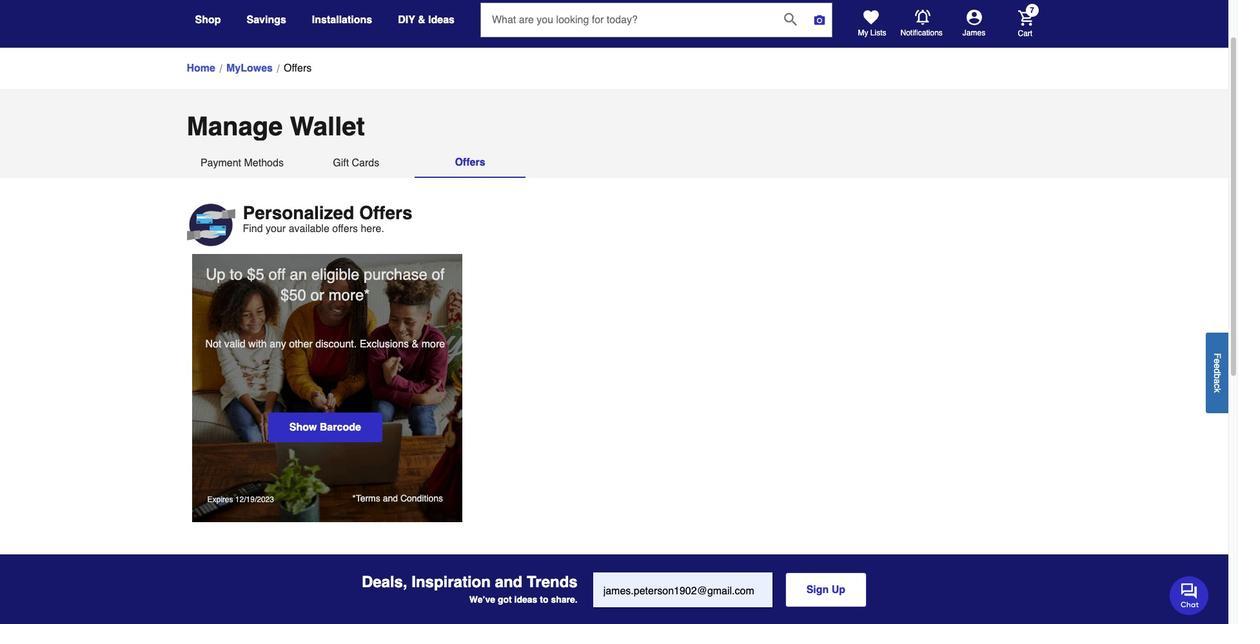 Task type: vqa. For each thing, say whether or not it's contained in the screenshot.
2nd E
yes



Task type: describe. For each thing, give the bounding box(es) containing it.
payment
[[201, 157, 241, 169]]

deals, inspiration and trends we've got ideas to share.
[[362, 574, 578, 605]]

conditions
[[401, 494, 443, 504]]

camera image
[[813, 14, 826, 26]]

mylowes
[[226, 63, 273, 74]]

gift
[[333, 157, 349, 169]]

methods
[[244, 157, 284, 169]]

c
[[1213, 384, 1223, 388]]

installations button
[[312, 8, 372, 32]]

show
[[289, 422, 317, 434]]

mylowes link
[[226, 61, 273, 76]]

james
[[963, 28, 986, 37]]

k
[[1213, 388, 1223, 393]]

1 e from the top
[[1213, 359, 1223, 364]]

2 e from the top
[[1213, 364, 1223, 369]]

sign up
[[807, 584, 846, 596]]

offers link
[[284, 61, 312, 76]]

12/19/2023
[[235, 496, 274, 505]]

wallet
[[290, 112, 365, 141]]

expires 12/19/2023
[[207, 496, 274, 505]]

off
[[269, 266, 286, 284]]

with
[[248, 339, 267, 350]]

manage
[[187, 112, 283, 141]]

payment methods button
[[187, 148, 298, 178]]

valid
[[224, 339, 246, 350]]

f e e d b a c k
[[1213, 353, 1223, 393]]

trends
[[527, 574, 578, 592]]

& inside button
[[418, 14, 425, 26]]

payment methods
[[201, 157, 284, 169]]

share.
[[551, 595, 578, 605]]

available
[[289, 223, 329, 235]]

Search Query text field
[[481, 3, 774, 37]]

ideas
[[514, 595, 538, 605]]

d
[[1213, 369, 1223, 374]]

* for * terms and conditions
[[352, 494, 356, 504]]

personalized offers find your available offers here.
[[243, 203, 413, 235]]

terms
[[356, 494, 380, 504]]

to inside up to $5 off an eligible purchase of $50 or more
[[230, 266, 243, 284]]

offers inside personalized offers find your available offers here.
[[359, 203, 413, 223]]

personalized offers navigation
[[187, 148, 1042, 522]]

sign up button
[[785, 573, 867, 608]]

discount.
[[316, 339, 357, 350]]

eligible
[[311, 266, 360, 284]]

installations
[[312, 14, 372, 26]]

sign
[[807, 584, 829, 596]]

chat invite button image
[[1170, 576, 1209, 615]]

& inside personalized offers tab panel
[[412, 339, 419, 350]]

f
[[1213, 353, 1223, 359]]

of
[[432, 266, 445, 284]]

and for trends
[[495, 574, 523, 592]]

and for conditions
[[383, 494, 398, 504]]

* for *
[[364, 286, 370, 304]]

savings
[[247, 14, 286, 26]]

my lists
[[858, 28, 887, 37]]

here.
[[361, 223, 384, 235]]

a
[[1213, 379, 1223, 384]]

to inside deals, inspiration and trends we've got ideas to share.
[[540, 595, 549, 605]]

exclusions
[[360, 339, 409, 350]]

my lists link
[[858, 10, 887, 38]]



Task type: locate. For each thing, give the bounding box(es) containing it.
shop
[[195, 14, 221, 26]]

1 vertical spatial offers
[[455, 157, 485, 168]]

e up b
[[1213, 364, 1223, 369]]

0 vertical spatial up
[[206, 266, 226, 284]]

and inside personalized offers tab panel
[[383, 494, 398, 504]]

more right exclusions
[[422, 339, 445, 350]]

gift cards
[[333, 157, 379, 169]]

not valid with any other discount. exclusions & more
[[205, 339, 445, 350]]

*
[[364, 286, 370, 304], [352, 494, 356, 504]]

1 vertical spatial &
[[412, 339, 419, 350]]

&
[[418, 14, 425, 26], [412, 339, 419, 350]]

ideas
[[428, 14, 455, 26]]

1 horizontal spatial and
[[495, 574, 523, 592]]

offers button
[[415, 148, 526, 178]]

up inside button
[[832, 584, 846, 596]]

or
[[311, 286, 324, 304]]

home link
[[187, 61, 215, 76]]

0 horizontal spatial *
[[352, 494, 356, 504]]

1 vertical spatial *
[[352, 494, 356, 504]]

offers inside 'button'
[[455, 157, 485, 168]]

& right exclusions
[[412, 339, 419, 350]]

search image
[[784, 13, 797, 25]]

got
[[498, 595, 512, 605]]

expires
[[207, 496, 233, 505]]

$5
[[247, 266, 264, 284]]

we've
[[470, 595, 495, 605]]

diy & ideas
[[398, 14, 455, 26]]

2 vertical spatial offers
[[359, 203, 413, 223]]

show barcode
[[289, 422, 361, 434]]

* terms and conditions
[[352, 494, 443, 504]]

7
[[1030, 6, 1035, 15]]

cards
[[352, 157, 379, 169]]

None search field
[[481, 3, 833, 49]]

e up the d
[[1213, 359, 1223, 364]]

0 horizontal spatial to
[[230, 266, 243, 284]]

and
[[383, 494, 398, 504], [495, 574, 523, 592]]

lowe's home improvement lists image
[[863, 10, 879, 25]]

1 horizontal spatial up
[[832, 584, 846, 596]]

up right sign at the right
[[832, 584, 846, 596]]

1 horizontal spatial *
[[364, 286, 370, 304]]

to left $5
[[230, 266, 243, 284]]

james button
[[943, 10, 1005, 38]]

0 vertical spatial to
[[230, 266, 243, 284]]

$50
[[281, 286, 306, 304]]

1 vertical spatial up
[[832, 584, 846, 596]]

0 vertical spatial more
[[329, 286, 364, 304]]

up
[[206, 266, 226, 284], [832, 584, 846, 596]]

0 vertical spatial and
[[383, 494, 398, 504]]

1 vertical spatial to
[[540, 595, 549, 605]]

2 horizontal spatial offers
[[455, 157, 485, 168]]

not
[[205, 339, 221, 350]]

purchase
[[364, 266, 428, 284]]

your
[[266, 223, 286, 235]]

and inside deals, inspiration and trends we've got ideas to share.
[[495, 574, 523, 592]]

1 horizontal spatial more
[[422, 339, 445, 350]]

to
[[230, 266, 243, 284], [540, 595, 549, 605]]

f e e d b a c k button
[[1206, 333, 1229, 413]]

lowe's home improvement cart image
[[1018, 10, 1034, 25]]

sign up form
[[593, 573, 867, 609]]

0 vertical spatial *
[[364, 286, 370, 304]]

tab list
[[187, 148, 529, 178]]

any
[[270, 339, 286, 350]]

shop button
[[195, 8, 221, 32]]

gift cards button
[[301, 148, 412, 178]]

barcode
[[320, 422, 361, 434]]

inspiration
[[412, 574, 491, 592]]

find
[[243, 223, 263, 235]]

1 vertical spatial more
[[422, 339, 445, 350]]

1 horizontal spatial offers
[[359, 203, 413, 223]]

0 horizontal spatial up
[[206, 266, 226, 284]]

tab list containing offers
[[187, 148, 529, 178]]

up inside up to $5 off an eligible purchase of $50 or more
[[206, 266, 226, 284]]

offers for offers link
[[284, 63, 312, 74]]

an
[[290, 266, 307, 284]]

deals,
[[362, 574, 407, 592]]

0 horizontal spatial more
[[329, 286, 364, 304]]

more
[[329, 286, 364, 304], [422, 339, 445, 350]]

other
[[289, 339, 313, 350]]

0 vertical spatial &
[[418, 14, 425, 26]]

savings button
[[247, 8, 286, 32]]

tab list inside personalized offers navigation
[[187, 148, 529, 178]]

up to $5 off an eligible purchase of $50 or more
[[206, 266, 445, 304]]

Email Address email field
[[593, 573, 773, 608]]

lists
[[871, 28, 887, 37]]

1 horizontal spatial to
[[540, 595, 549, 605]]

diy
[[398, 14, 415, 26]]

diy & ideas button
[[398, 8, 455, 32]]

0 horizontal spatial and
[[383, 494, 398, 504]]

my
[[858, 28, 869, 37]]

lowe's home improvement notification center image
[[915, 10, 930, 25]]

& right the diy
[[418, 14, 425, 26]]

personalized
[[243, 203, 354, 223]]

notifications
[[901, 28, 943, 37]]

more inside up to $5 off an eligible purchase of $50 or more
[[329, 286, 364, 304]]

and up got
[[495, 574, 523, 592]]

payment image
[[187, 204, 235, 246]]

b
[[1213, 374, 1223, 379]]

and right terms
[[383, 494, 398, 504]]

offers for offers 'button'
[[455, 157, 485, 168]]

cart
[[1018, 29, 1033, 38]]

0 vertical spatial offers
[[284, 63, 312, 74]]

offers
[[332, 223, 358, 235]]

offers
[[284, 63, 312, 74], [455, 157, 485, 168], [359, 203, 413, 223]]

manage wallet
[[187, 112, 365, 141]]

personalized offers tab panel
[[187, 178, 1042, 522]]

home
[[187, 63, 215, 74]]

to right ideas
[[540, 595, 549, 605]]

show barcode button
[[268, 413, 382, 443]]

more down eligible
[[329, 286, 364, 304]]

up left $5
[[206, 266, 226, 284]]

0 horizontal spatial offers
[[284, 63, 312, 74]]

1 vertical spatial and
[[495, 574, 523, 592]]

e
[[1213, 359, 1223, 364], [1213, 364, 1223, 369]]



